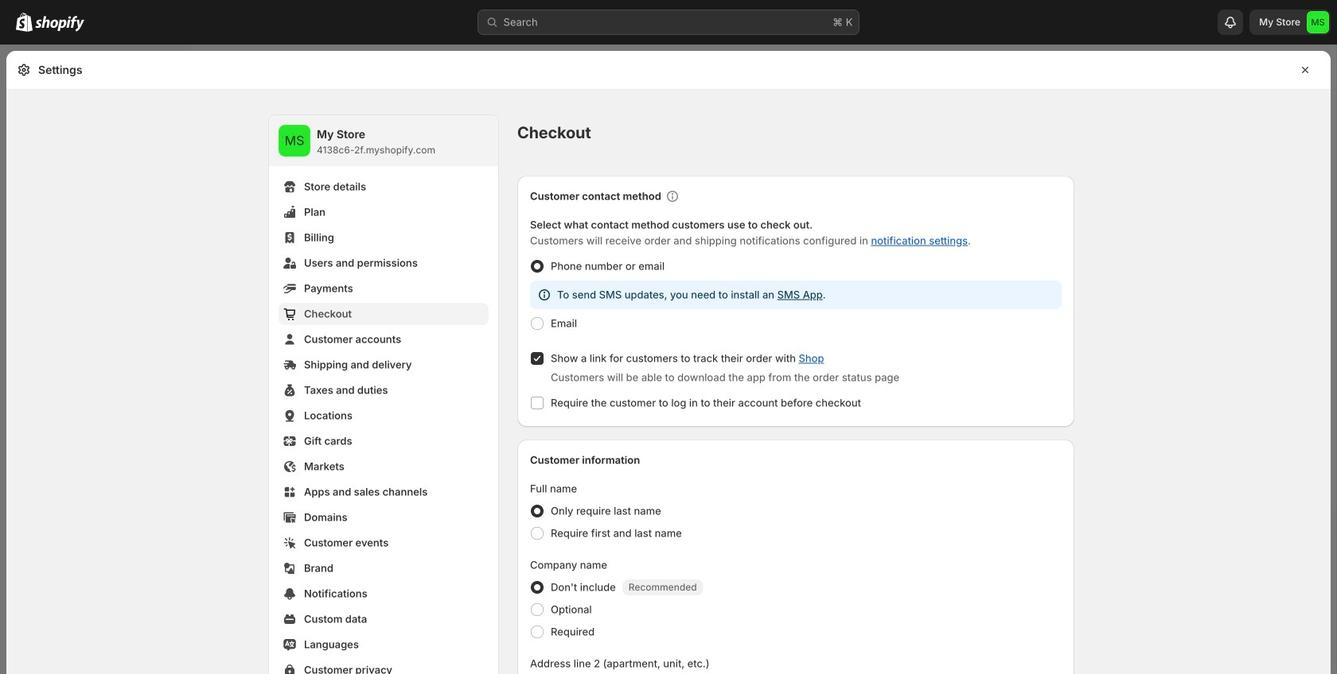 Task type: locate. For each thing, give the bounding box(es) containing it.
settings dialog
[[6, 51, 1331, 675]]

status inside settings 'dialog'
[[530, 281, 1062, 310]]

my store image
[[279, 125, 310, 157]]

shopify image
[[35, 16, 84, 32]]

status
[[530, 281, 1062, 310]]

my store image
[[1307, 11, 1329, 33]]



Task type: vqa. For each thing, say whether or not it's contained in the screenshot.
bottommost in
no



Task type: describe. For each thing, give the bounding box(es) containing it.
shop settings menu element
[[269, 115, 498, 675]]

shopify image
[[16, 13, 33, 32]]



